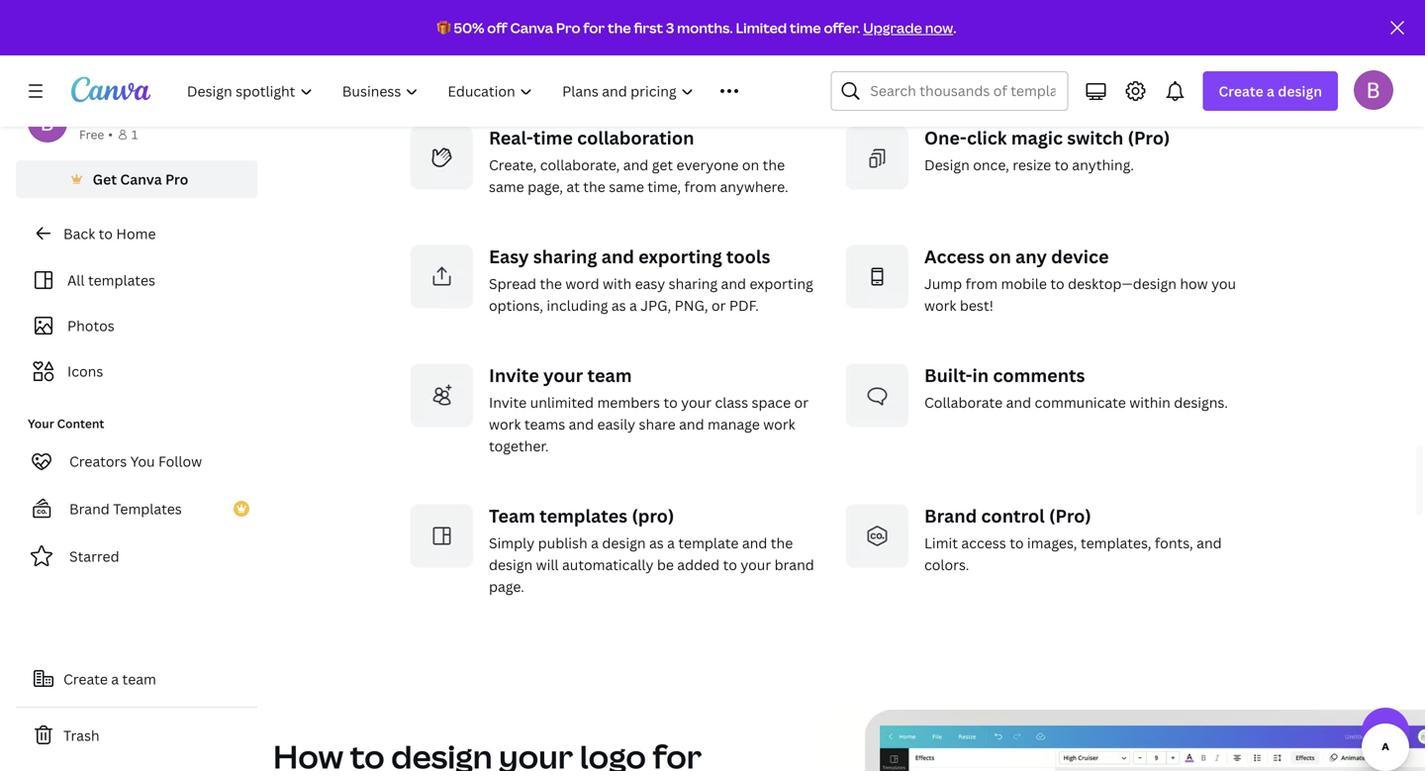 Task type: locate. For each thing, give the bounding box(es) containing it.
templates
[[88, 271, 155, 290], [540, 504, 628, 528]]

templates
[[113, 499, 182, 518]]

months.
[[677, 18, 733, 37]]

jump
[[924, 274, 962, 293]]

device
[[1051, 245, 1109, 269]]

starred
[[69, 547, 119, 566]]

to right the resize
[[1055, 155, 1069, 174]]

1 horizontal spatial create
[[1219, 82, 1264, 100]]

create inside dropdown button
[[1219, 82, 1264, 100]]

canva right off
[[510, 18, 553, 37]]

templates for team
[[540, 504, 628, 528]]

easily
[[597, 415, 636, 434]]

1 horizontal spatial pro
[[556, 18, 581, 37]]

word
[[565, 274, 599, 293]]

access
[[624, 37, 669, 55], [961, 534, 1006, 552]]

and right free
[[753, 37, 778, 55]]

members
[[597, 393, 660, 412]]

brand up brand.
[[1033, 37, 1073, 55]]

1 vertical spatial brand
[[775, 555, 814, 574]]

a inside easy sharing and exporting tools spread the word with easy sharing and exporting options, including as a jpg, png, or pdf.
[[630, 296, 637, 315]]

and inside font library upload your own or access 3,000+ free and premium fonts.
[[753, 37, 778, 55]]

or left pdf.
[[712, 296, 726, 315]]

canva right get
[[120, 170, 162, 189]]

best!
[[960, 296, 994, 315]]

(pro)
[[632, 504, 674, 528]]

invite your team image
[[410, 364, 473, 427]]

1 vertical spatial design
[[602, 534, 646, 552]]

create up 'trash'
[[63, 670, 108, 688]]

1 vertical spatial or
[[712, 296, 726, 315]]

team
[[489, 504, 535, 528]]

1 horizontal spatial time
[[790, 18, 821, 37]]

1 horizontal spatial exporting
[[750, 274, 813, 293]]

spread
[[489, 274, 536, 293]]

as inside easy sharing and exporting tools spread the word with easy sharing and exporting options, including as a jpg, png, or pdf.
[[612, 296, 626, 315]]

(pro) up images,
[[1049, 504, 1092, 528]]

0 vertical spatial on
[[742, 155, 759, 174]]

1 vertical spatial team
[[122, 670, 156, 688]]

pro left for
[[556, 18, 581, 37]]

0 horizontal spatial create
[[63, 670, 108, 688]]

brand.
[[1026, 58, 1069, 77]]

follow
[[158, 452, 202, 471]]

access left 3,000+
[[624, 37, 669, 55]]

1 vertical spatial sharing
[[669, 274, 718, 293]]

brand templates
[[69, 499, 182, 518]]

your right added in the bottom of the page
[[741, 555, 771, 574]]

canva
[[510, 18, 553, 37], [120, 170, 162, 189]]

50%
[[454, 18, 484, 37]]

1 vertical spatial invite
[[489, 393, 527, 412]]

from
[[684, 177, 717, 196], [966, 274, 998, 293]]

1 vertical spatial pro
[[165, 170, 188, 189]]

design
[[1278, 82, 1322, 100], [602, 534, 646, 552], [489, 555, 533, 574]]

upload
[[489, 37, 537, 55]]

0 horizontal spatial pro
[[165, 170, 188, 189]]

with
[[603, 274, 632, 293]]

1 horizontal spatial design
[[602, 534, 646, 552]]

(pro) inside brand hub (pro) store your logo, brand colors, and fonts to stay effortlessly on-brand.
[[1022, 7, 1065, 31]]

2 invite from the top
[[489, 393, 527, 412]]

effortlessly
[[924, 58, 1000, 77]]

create a team button
[[16, 659, 257, 699]]

and right share at the bottom of page
[[679, 415, 704, 434]]

1 vertical spatial create
[[63, 670, 108, 688]]

0 vertical spatial templates
[[88, 271, 155, 290]]

0 horizontal spatial same
[[489, 177, 524, 196]]

off
[[487, 18, 507, 37]]

3
[[666, 18, 674, 37]]

as down with
[[612, 296, 626, 315]]

1 horizontal spatial canva
[[510, 18, 553, 37]]

and inside brand control (pro) limit access to images, templates, fonts, and colors.
[[1197, 534, 1222, 552]]

2 vertical spatial or
[[794, 393, 809, 412]]

your up effortlessly
[[964, 37, 995, 55]]

pro inside button
[[165, 170, 188, 189]]

on inside access on any device jump from mobile to desktop—design how you work best!
[[989, 245, 1011, 269]]

the inside team templates (pro) simply publish a design as a template and the design will automatically be added to your brand page.
[[771, 534, 793, 552]]

to down template
[[723, 555, 737, 574]]

on left any
[[989, 245, 1011, 269]]

(pro) for brand control (pro)
[[1049, 504, 1092, 528]]

1 horizontal spatial work
[[763, 415, 795, 434]]

0 vertical spatial design
[[1278, 82, 1322, 100]]

0 vertical spatial create
[[1219, 82, 1264, 100]]

pro up back to home link
[[165, 170, 188, 189]]

(pro) up the logo,
[[1022, 7, 1065, 31]]

team for a
[[122, 670, 156, 688]]

exporting
[[639, 245, 722, 269], [750, 274, 813, 293]]

create inside button
[[63, 670, 108, 688]]

1 vertical spatial on
[[989, 245, 1011, 269]]

library
[[533, 7, 591, 31]]

0 horizontal spatial work
[[489, 415, 521, 434]]

0 horizontal spatial as
[[612, 296, 626, 315]]

trash link
[[16, 716, 257, 755]]

how to design your logo for free image
[[820, 710, 1425, 771]]

1 vertical spatial from
[[966, 274, 998, 293]]

(pro) inside the one-click magic switch (pro) design once, resize to anything.
[[1128, 126, 1170, 150]]

invite
[[489, 363, 539, 388], [489, 393, 527, 412]]

0 horizontal spatial templates
[[88, 271, 155, 290]]

easy
[[489, 245, 529, 269]]

photos
[[67, 316, 115, 335]]

and inside brand hub (pro) store your logo, brand colors, and fonts to stay effortlessly on-brand.
[[1125, 37, 1150, 55]]

1 horizontal spatial templates
[[540, 504, 628, 528]]

0 vertical spatial brand
[[1033, 37, 1073, 55]]

creators
[[69, 452, 127, 471]]

0 vertical spatial canva
[[510, 18, 553, 37]]

to left stay
[[1192, 37, 1206, 55]]

1 horizontal spatial as
[[649, 534, 664, 552]]

team inside invite your team invite unlimited members to your class space or work teams and easily share and manage work together.
[[587, 363, 632, 388]]

fonts,
[[1155, 534, 1193, 552]]

brand inside brand hub (pro) store your logo, brand colors, and fonts to stay effortlessly on-brand.
[[924, 7, 977, 31]]

to inside access on any device jump from mobile to desktop—design how you work best!
[[1050, 274, 1065, 293]]

0 horizontal spatial canva
[[120, 170, 162, 189]]

1 vertical spatial time
[[533, 126, 573, 150]]

once,
[[973, 155, 1009, 174]]

first
[[634, 18, 663, 37]]

the right for
[[608, 18, 631, 37]]

time,
[[648, 177, 681, 196]]

font library upload your own or access 3,000+ free and premium fonts.
[[489, 7, 778, 77]]

None search field
[[831, 71, 1068, 111]]

0 horizontal spatial time
[[533, 126, 573, 150]]

to
[[1192, 37, 1206, 55], [1055, 155, 1069, 174], [99, 224, 113, 243], [1050, 274, 1065, 293], [664, 393, 678, 412], [1010, 534, 1024, 552], [723, 555, 737, 574]]

1 horizontal spatial from
[[966, 274, 998, 293]]

1 horizontal spatial brand
[[1033, 37, 1073, 55]]

easy sharing and exporting tools spread the word with easy sharing and exporting options, including as a jpg, png, or pdf.
[[489, 245, 813, 315]]

invite up unlimited
[[489, 363, 539, 388]]

0 horizontal spatial team
[[122, 670, 156, 688]]

work down 'space' at the bottom right of page
[[763, 415, 795, 434]]

0 vertical spatial from
[[684, 177, 717, 196]]

2 horizontal spatial work
[[924, 296, 957, 315]]

and up with
[[601, 245, 634, 269]]

templates right all
[[88, 271, 155, 290]]

brand inside 'brand templates' link
[[69, 499, 110, 518]]

or right own
[[606, 37, 620, 55]]

from down everyone
[[684, 177, 717, 196]]

0 vertical spatial invite
[[489, 363, 539, 388]]

and right template
[[742, 534, 767, 552]]

click
[[967, 126, 1007, 150]]

and down comments
[[1006, 393, 1031, 412]]

2 vertical spatial design
[[489, 555, 533, 574]]

from up best!
[[966, 274, 998, 293]]

Search search field
[[870, 72, 1055, 110]]

design inside create a design dropdown button
[[1278, 82, 1322, 100]]

all
[[67, 271, 85, 290]]

page.
[[489, 577, 524, 596]]

invite up 'teams'
[[489, 393, 527, 412]]

design up 'automatically'
[[602, 534, 646, 552]]

design left bob builder icon
[[1278, 82, 1322, 100]]

brand up "starred" at the bottom left of page
[[69, 499, 110, 518]]

time left 'offer.'
[[790, 18, 821, 37]]

1 horizontal spatial on
[[989, 245, 1011, 269]]

to down control
[[1010, 534, 1024, 552]]

(pro) up anything.
[[1128, 126, 1170, 150]]

access on any device jump from mobile to desktop—design how you work best!
[[924, 245, 1236, 315]]

same down "create,"
[[489, 177, 524, 196]]

fonts
[[1154, 37, 1188, 55]]

collaborate,
[[540, 155, 620, 174]]

templates for all
[[88, 271, 155, 290]]

sharing up png,
[[669, 274, 718, 293]]

work inside access on any device jump from mobile to desktop—design how you work best!
[[924, 296, 957, 315]]

1 horizontal spatial team
[[587, 363, 632, 388]]

pro
[[556, 18, 581, 37], [165, 170, 188, 189]]

limited
[[736, 18, 787, 37]]

1 vertical spatial canva
[[120, 170, 162, 189]]

0 horizontal spatial brand
[[775, 555, 814, 574]]

and left get
[[623, 155, 649, 174]]

1 horizontal spatial access
[[961, 534, 1006, 552]]

photos link
[[28, 307, 245, 344]]

simply
[[489, 534, 535, 552]]

0 horizontal spatial on
[[742, 155, 759, 174]]

to right mobile
[[1050, 274, 1065, 293]]

create a team
[[63, 670, 156, 688]]

1 vertical spatial exporting
[[750, 274, 813, 293]]

font
[[489, 7, 529, 31]]

templates up publish
[[540, 504, 628, 528]]

1 horizontal spatial or
[[712, 296, 726, 315]]

or right 'space' at the bottom right of page
[[794, 393, 809, 412]]

team up members
[[587, 363, 632, 388]]

from inside access on any device jump from mobile to desktop—design how you work best!
[[966, 274, 998, 293]]

one-click magic switch (pro) image
[[845, 126, 909, 190]]

1 vertical spatial templates
[[540, 504, 628, 528]]

2 horizontal spatial design
[[1278, 82, 1322, 100]]

0 vertical spatial access
[[624, 37, 669, 55]]

0 horizontal spatial access
[[624, 37, 669, 55]]

exporting down tools
[[750, 274, 813, 293]]

top level navigation element
[[174, 71, 783, 111], [174, 71, 783, 111]]

0 vertical spatial team
[[587, 363, 632, 388]]

1
[[131, 126, 138, 143]]

team templates (pro) image
[[410, 504, 473, 568]]

bob builder image
[[1354, 70, 1394, 110]]

your inside team templates (pro) simply publish a design as a template and the design will automatically be added to your brand page.
[[741, 555, 771, 574]]

your
[[541, 37, 571, 55], [964, 37, 995, 55], [543, 363, 583, 388], [681, 393, 712, 412], [741, 555, 771, 574]]

1 vertical spatial access
[[961, 534, 1006, 552]]

real-time collaboration image
[[410, 126, 473, 190]]

built-in comments image
[[845, 364, 909, 427]]

or
[[606, 37, 620, 55], [712, 296, 726, 315], [794, 393, 809, 412]]

or inside invite your team invite unlimited members to your class space or work teams and easily share and manage work together.
[[794, 393, 809, 412]]

unlimited
[[530, 393, 594, 412]]

0 vertical spatial pro
[[556, 18, 581, 37]]

1 horizontal spatial same
[[609, 177, 644, 196]]

design down simply
[[489, 555, 533, 574]]

time up collaborate,
[[533, 126, 573, 150]]

a inside dropdown button
[[1267, 82, 1275, 100]]

designs.
[[1174, 393, 1228, 412]]

to inside invite your team invite unlimited members to your class space or work teams and easily share and manage work together.
[[664, 393, 678, 412]]

create down stay
[[1219, 82, 1264, 100]]

team inside button
[[122, 670, 156, 688]]

templates inside team templates (pro) simply publish a design as a template and the design will automatically be added to your brand page.
[[540, 504, 628, 528]]

1 invite from the top
[[489, 363, 539, 388]]

exporting up easy
[[639, 245, 722, 269]]

0 horizontal spatial from
[[684, 177, 717, 196]]

1 vertical spatial as
[[649, 534, 664, 552]]

work down jump on the top
[[924, 296, 957, 315]]

0 horizontal spatial or
[[606, 37, 620, 55]]

2 vertical spatial (pro)
[[1049, 504, 1092, 528]]

🎁
[[437, 18, 451, 37]]

built-in comments collaborate and communicate within designs.
[[924, 363, 1228, 412]]

0 vertical spatial or
[[606, 37, 620, 55]]

pdf.
[[729, 296, 759, 315]]

on
[[742, 155, 759, 174], [989, 245, 1011, 269]]

1 vertical spatial (pro)
[[1128, 126, 1170, 150]]

your left the class
[[681, 393, 712, 412]]

access down control
[[961, 534, 1006, 552]]

tools
[[726, 245, 770, 269]]

templates,
[[1081, 534, 1152, 552]]

brand for control
[[924, 504, 977, 528]]

create
[[1219, 82, 1264, 100], [63, 670, 108, 688]]

as up be
[[649, 534, 664, 552]]

to up share at the bottom of page
[[664, 393, 678, 412]]

0 vertical spatial as
[[612, 296, 626, 315]]

to inside the one-click magic switch (pro) design once, resize to anything.
[[1055, 155, 1069, 174]]

(pro) inside brand control (pro) limit access to images, templates, fonts, and colors.
[[1049, 504, 1092, 528]]

sharing up word on the left top of the page
[[533, 245, 597, 269]]

0 vertical spatial (pro)
[[1022, 7, 1065, 31]]

and right fonts,
[[1197, 534, 1222, 552]]

your up fonts.
[[541, 37, 571, 55]]

on up anywhere. at top
[[742, 155, 759, 174]]

🎁 50% off canva pro for the first 3 months. limited time offer. upgrade now .
[[437, 18, 956, 37]]

at
[[567, 177, 580, 196]]

create for create a team
[[63, 670, 108, 688]]

limit
[[924, 534, 958, 552]]

template
[[678, 534, 739, 552]]

0 vertical spatial exporting
[[639, 245, 722, 269]]

brand up store
[[924, 7, 977, 31]]

the left word on the left top of the page
[[540, 274, 562, 293]]

0 vertical spatial sharing
[[533, 245, 597, 269]]

1 horizontal spatial sharing
[[669, 274, 718, 293]]

the inside easy sharing and exporting tools spread the word with easy sharing and exporting options, including as a jpg, png, or pdf.
[[540, 274, 562, 293]]

you
[[130, 452, 155, 471]]

home
[[116, 224, 156, 243]]

brand left brand control (pro) "image"
[[775, 555, 814, 574]]

one-click magic switch (pro) design once, resize to anything.
[[924, 126, 1170, 174]]

the right template
[[771, 534, 793, 552]]

same left time,
[[609, 177, 644, 196]]

work up the together.
[[489, 415, 521, 434]]

access on any device image
[[845, 245, 909, 308]]

brand up 'limit'
[[924, 504, 977, 528]]

2 horizontal spatial or
[[794, 393, 809, 412]]

team up trash link
[[122, 670, 156, 688]]

brand inside brand control (pro) limit access to images, templates, fonts, and colors.
[[924, 504, 977, 528]]

and left fonts
[[1125, 37, 1150, 55]]



Task type: describe. For each thing, give the bounding box(es) containing it.
stay
[[1209, 37, 1237, 55]]

added
[[677, 555, 720, 574]]

your inside font library upload your own or access 3,000+ free and premium fonts.
[[541, 37, 571, 55]]

share
[[639, 415, 676, 434]]

and inside the built-in comments collaborate and communicate within designs.
[[1006, 393, 1031, 412]]

brand control (pro) limit access to images, templates, fonts, and colors.
[[924, 504, 1222, 574]]

create a design
[[1219, 82, 1322, 100]]

work for invite
[[489, 415, 521, 434]]

your
[[28, 415, 54, 432]]

switch
[[1067, 126, 1124, 150]]

including
[[547, 296, 608, 315]]

brand for hub
[[924, 7, 977, 31]]

or inside font library upload your own or access 3,000+ free and premium fonts.
[[606, 37, 620, 55]]

real-
[[489, 126, 533, 150]]

collaboration
[[577, 126, 694, 150]]

brand hub (pro) image
[[845, 7, 909, 71]]

back to home
[[63, 224, 156, 243]]

to inside brand control (pro) limit access to images, templates, fonts, and colors.
[[1010, 534, 1024, 552]]

create,
[[489, 155, 537, 174]]

be
[[657, 555, 674, 574]]

free
[[722, 37, 749, 55]]

control
[[981, 504, 1045, 528]]

colors,
[[1076, 37, 1122, 55]]

within
[[1130, 393, 1171, 412]]

manage
[[708, 415, 760, 434]]

now
[[925, 18, 953, 37]]

png,
[[675, 296, 708, 315]]

a inside button
[[111, 670, 119, 688]]

1 same from the left
[[489, 177, 524, 196]]

everyone
[[677, 155, 739, 174]]

publish
[[538, 534, 588, 552]]

anything.
[[1072, 155, 1134, 174]]

comments
[[993, 363, 1085, 388]]

create a design button
[[1203, 71, 1338, 111]]

collaborate
[[924, 393, 1003, 412]]

brand inside brand hub (pro) store your logo, brand colors, and fonts to stay effortlessly on-brand.
[[1033, 37, 1073, 55]]

on-
[[1003, 58, 1026, 77]]

on inside real-time collaboration create, collaborate, and get everyone on the same page, at the same time, from anywhere.
[[742, 155, 759, 174]]

will
[[536, 555, 559, 574]]

for
[[583, 18, 605, 37]]

magic
[[1011, 126, 1063, 150]]

your inside brand hub (pro) store your logo, brand colors, and fonts to stay effortlessly on-brand.
[[964, 37, 995, 55]]

team for your
[[587, 363, 632, 388]]

get
[[652, 155, 673, 174]]

to right back
[[99, 224, 113, 243]]

upgrade now button
[[863, 18, 953, 37]]

and inside real-time collaboration create, collaborate, and get everyone on the same page, at the same time, from anywhere.
[[623, 155, 649, 174]]

upgrade
[[863, 18, 922, 37]]

time inside real-time collaboration create, collaborate, and get everyone on the same page, at the same time, from anywhere.
[[533, 126, 573, 150]]

you
[[1212, 274, 1236, 293]]

brand for templates
[[69, 499, 110, 518]]

starred link
[[16, 536, 257, 576]]

teams
[[524, 415, 565, 434]]

brand control (pro) image
[[845, 504, 909, 568]]

free
[[79, 126, 104, 143]]

mobile
[[1001, 274, 1047, 293]]

creators you follow link
[[16, 441, 257, 481]]

0 horizontal spatial sharing
[[533, 245, 597, 269]]

create for create a design
[[1219, 82, 1264, 100]]

design
[[924, 155, 970, 174]]

(pro) for brand hub (pro)
[[1022, 7, 1065, 31]]

options,
[[489, 296, 543, 315]]

•
[[108, 126, 113, 143]]

back
[[63, 224, 95, 243]]

3,000+
[[672, 37, 719, 55]]

0 horizontal spatial exporting
[[639, 245, 722, 269]]

images,
[[1027, 534, 1077, 552]]

0 vertical spatial time
[[790, 18, 821, 37]]

jpg,
[[641, 296, 671, 315]]

icons link
[[28, 352, 245, 390]]

get canva pro button
[[16, 160, 257, 198]]

the up anywhere. at top
[[763, 155, 785, 174]]

colors.
[[924, 555, 969, 574]]

communicate
[[1035, 393, 1126, 412]]

page,
[[528, 177, 563, 196]]

how
[[1180, 274, 1208, 293]]

brand inside team templates (pro) simply publish a design as a template and the design will automatically be added to your brand page.
[[775, 555, 814, 574]]

class
[[715, 393, 748, 412]]

to inside team templates (pro) simply publish a design as a template and the design will automatically be added to your brand page.
[[723, 555, 737, 574]]

free •
[[79, 126, 113, 143]]

all templates
[[67, 271, 155, 290]]

resize
[[1013, 155, 1051, 174]]

access inside font library upload your own or access 3,000+ free and premium fonts.
[[624, 37, 669, 55]]

easy sharing and exporting tools image
[[410, 245, 473, 308]]

easy
[[635, 274, 665, 293]]

premium
[[489, 58, 549, 77]]

built-
[[924, 363, 972, 388]]

fonts.
[[552, 58, 591, 77]]

access
[[924, 245, 985, 269]]

canva inside button
[[120, 170, 162, 189]]

own
[[575, 37, 603, 55]]

or inside easy sharing and exporting tools spread the word with easy sharing and exporting options, including as a jpg, png, or pdf.
[[712, 296, 726, 315]]

from inside real-time collaboration create, collaborate, and get everyone on the same page, at the same time, from anywhere.
[[684, 177, 717, 196]]

store
[[924, 37, 961, 55]]

logo,
[[998, 37, 1030, 55]]

any
[[1016, 245, 1047, 269]]

access inside brand control (pro) limit access to images, templates, fonts, and colors.
[[961, 534, 1006, 552]]

content
[[57, 415, 104, 432]]

and inside team templates (pro) simply publish a design as a template and the design will automatically be added to your brand page.
[[742, 534, 767, 552]]

font library image
[[410, 7, 473, 71]]

2 same from the left
[[609, 177, 644, 196]]

hub
[[981, 7, 1018, 31]]

creators you follow
[[69, 452, 202, 471]]

space
[[752, 393, 791, 412]]

your content
[[28, 415, 104, 432]]

anywhere.
[[720, 177, 788, 196]]

and down unlimited
[[569, 415, 594, 434]]

the right at
[[583, 177, 605, 196]]

your up unlimited
[[543, 363, 583, 388]]

0 horizontal spatial design
[[489, 555, 533, 574]]

get canva pro
[[93, 170, 188, 189]]

desktop—design
[[1068, 274, 1177, 293]]

and up pdf.
[[721, 274, 746, 293]]

as inside team templates (pro) simply publish a design as a template and the design will automatically be added to your brand page.
[[649, 534, 664, 552]]

back to home link
[[16, 214, 257, 253]]

.
[[953, 18, 956, 37]]

work for access
[[924, 296, 957, 315]]

to inside brand hub (pro) store your logo, brand colors, and fonts to stay effortlessly on-brand.
[[1192, 37, 1206, 55]]



Task type: vqa. For each thing, say whether or not it's contained in the screenshot.
the switch
yes



